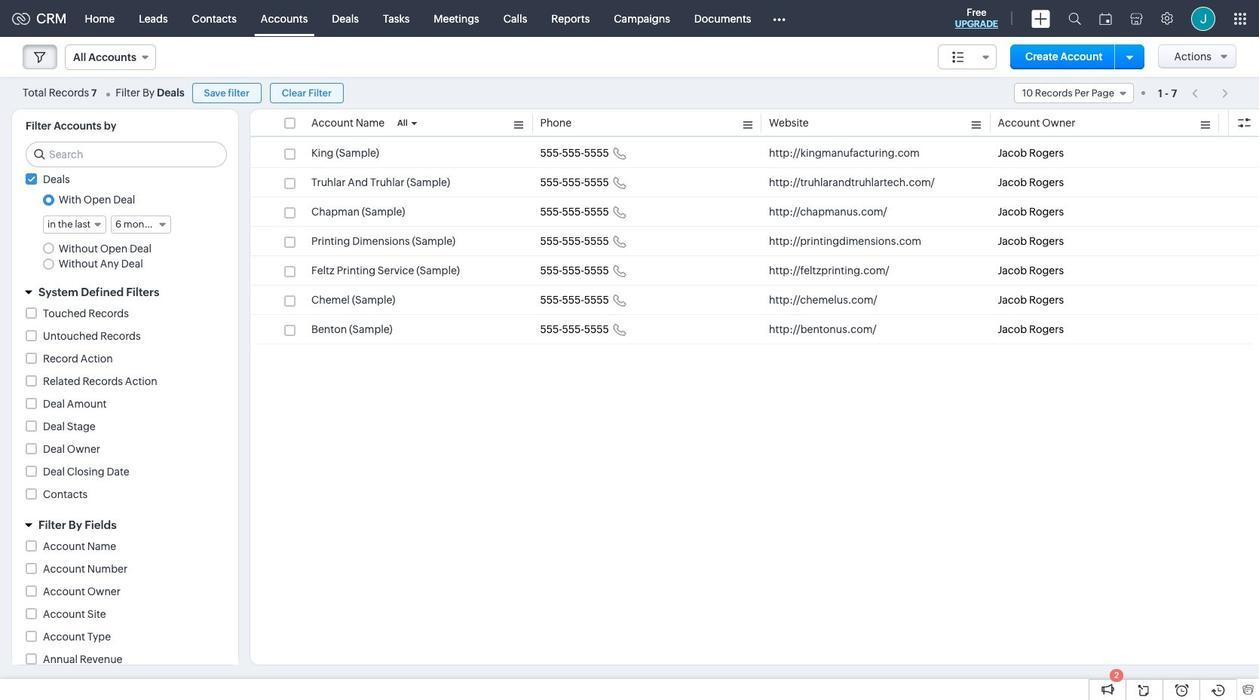 Task type: vqa. For each thing, say whether or not it's contained in the screenshot.
Reports on the left of page
no



Task type: describe. For each thing, give the bounding box(es) containing it.
create menu image
[[1032, 9, 1051, 28]]

Search text field
[[26, 143, 226, 167]]



Task type: locate. For each thing, give the bounding box(es) containing it.
profile element
[[1183, 0, 1225, 37]]

calendar image
[[1100, 12, 1113, 25]]

profile image
[[1192, 6, 1216, 31]]

Other Modules field
[[764, 6, 796, 31]]

logo image
[[12, 12, 30, 25]]

None field
[[65, 45, 156, 70], [938, 45, 997, 69], [1014, 83, 1134, 103], [43, 216, 106, 234], [111, 216, 171, 234], [65, 45, 156, 70], [1014, 83, 1134, 103], [43, 216, 106, 234], [111, 216, 171, 234]]

none field size
[[938, 45, 997, 69]]

navigation
[[1185, 82, 1237, 104]]

search image
[[1069, 12, 1082, 25]]

create menu element
[[1023, 0, 1060, 37]]

size image
[[953, 51, 965, 64]]

search element
[[1060, 0, 1091, 37]]

row group
[[250, 139, 1260, 345]]



